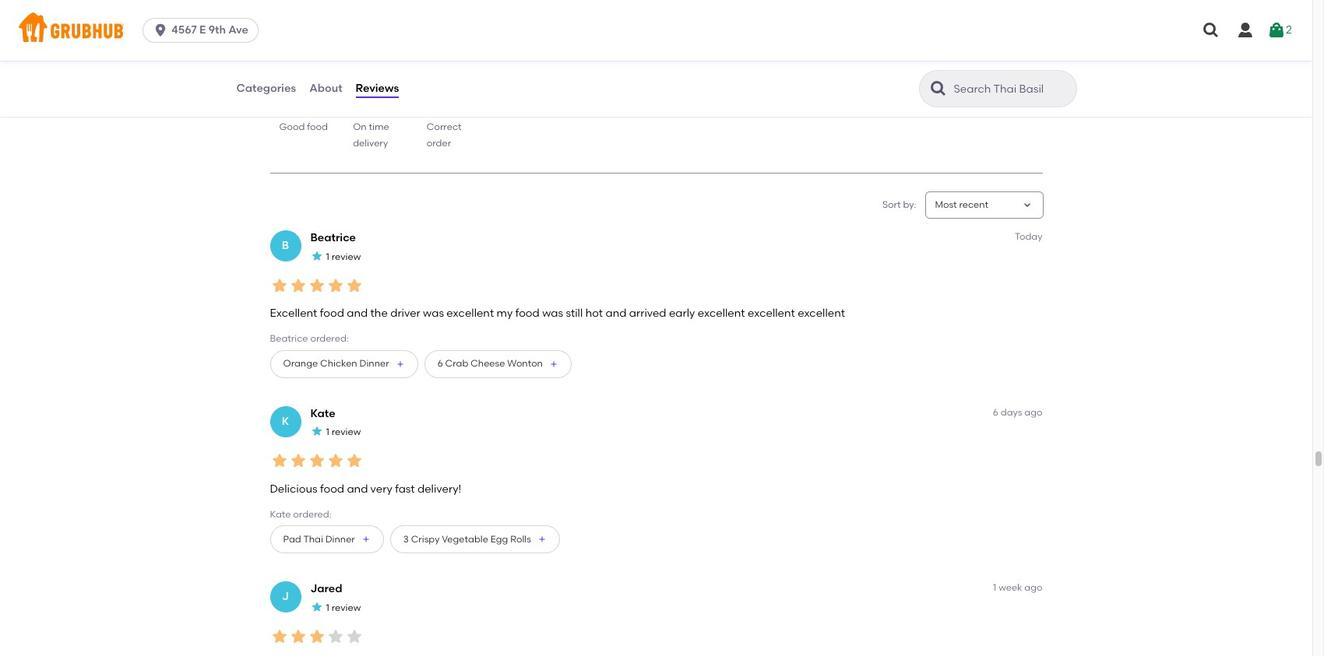 Task type: vqa. For each thing, say whether or not it's contained in the screenshot.
Dinner related to very
yes



Task type: locate. For each thing, give the bounding box(es) containing it.
4567 e 9th ave
[[172, 23, 249, 37]]

dinner right chicken
[[360, 359, 389, 370]]

1 review
[[326, 252, 361, 263], [326, 427, 361, 438], [326, 603, 361, 614]]

review up the delicious food and very fast delivery!
[[332, 427, 361, 438]]

dinner inside button
[[360, 359, 389, 370]]

kate for kate ordered:
[[270, 510, 291, 521]]

1 review right k at the left bottom of the page
[[326, 427, 361, 438]]

2 horizontal spatial svg image
[[1237, 21, 1256, 40]]

1 vertical spatial 6
[[994, 407, 999, 418]]

3 crispy vegetable egg rolls
[[404, 534, 531, 545]]

review
[[332, 252, 361, 263], [332, 427, 361, 438], [332, 603, 361, 614]]

the
[[371, 307, 388, 320]]

review right b
[[332, 252, 361, 263]]

plus icon image for 3 crispy vegetable egg rolls
[[538, 536, 547, 545]]

delivery!
[[418, 483, 462, 496]]

1 horizontal spatial kate
[[311, 407, 336, 421]]

6 for 6 crab cheese wonton
[[438, 359, 443, 370]]

was right driver
[[423, 307, 444, 320]]

today
[[1015, 232, 1043, 243]]

2 ago from the top
[[1025, 583, 1043, 594]]

ago right days
[[1025, 407, 1043, 418]]

3 review from the top
[[332, 603, 361, 614]]

6 left the crab
[[438, 359, 443, 370]]

was
[[423, 307, 444, 320], [543, 307, 564, 320]]

food
[[307, 122, 328, 133], [320, 307, 344, 320], [516, 307, 540, 320], [320, 483, 345, 496]]

0 vertical spatial ordered:
[[311, 334, 349, 345]]

1 vertical spatial dinner
[[326, 534, 355, 545]]

plus icon image right wonton
[[549, 360, 559, 369]]

ordered: up thai on the bottom of page
[[293, 510, 332, 521]]

1 review for kate
[[326, 427, 361, 438]]

kate for kate
[[311, 407, 336, 421]]

food right delicious
[[320, 483, 345, 496]]

days
[[1001, 407, 1023, 418]]

3 excellent from the left
[[748, 307, 796, 320]]

crispy
[[411, 534, 440, 545]]

3 crispy vegetable egg rolls button
[[390, 526, 560, 554]]

plus icon image for orange chicken dinner
[[396, 360, 405, 369]]

1 vertical spatial kate
[[270, 510, 291, 521]]

j
[[282, 591, 289, 604]]

review for beatrice
[[332, 252, 361, 263]]

1 horizontal spatial was
[[543, 307, 564, 320]]

svg image
[[1203, 21, 1221, 40], [1237, 21, 1256, 40], [153, 23, 168, 38]]

delicious food and very fast delivery!
[[270, 483, 462, 496]]

plus icon image
[[396, 360, 405, 369], [549, 360, 559, 369], [361, 536, 371, 545], [538, 536, 547, 545]]

6 for 6 days ago
[[994, 407, 999, 418]]

ordered: up the orange chicken dinner
[[311, 334, 349, 345]]

0 vertical spatial beatrice
[[311, 232, 356, 245]]

ago right week
[[1025, 583, 1043, 594]]

1 down jared at left
[[326, 603, 330, 614]]

1 right b
[[326, 252, 330, 263]]

1 left week
[[994, 583, 997, 594]]

plus icon image inside orange chicken dinner button
[[396, 360, 405, 369]]

0 vertical spatial ago
[[1025, 407, 1043, 418]]

pad thai dinner
[[283, 534, 355, 545]]

0 vertical spatial dinner
[[360, 359, 389, 370]]

1 horizontal spatial beatrice
[[311, 232, 356, 245]]

1 horizontal spatial 6
[[994, 407, 999, 418]]

plus icon image for 6 crab cheese wonton
[[549, 360, 559, 369]]

food inside 86 good food
[[307, 122, 328, 133]]

2 button
[[1268, 16, 1293, 44]]

food right "my"
[[516, 307, 540, 320]]

1 vertical spatial review
[[332, 427, 361, 438]]

6
[[438, 359, 443, 370], [994, 407, 999, 418]]

reviews
[[356, 82, 399, 95]]

1 review down jared at left
[[326, 603, 361, 614]]

wonton
[[508, 359, 543, 370]]

2 vertical spatial 1 review
[[326, 603, 361, 614]]

caret down icon image
[[1021, 199, 1034, 212]]

6 crab cheese wonton
[[438, 359, 543, 370]]

0 horizontal spatial dinner
[[326, 534, 355, 545]]

very
[[371, 483, 393, 496]]

beatrice right b
[[311, 232, 356, 245]]

and
[[347, 307, 368, 320], [606, 307, 627, 320], [347, 483, 368, 496]]

kate right k at the left bottom of the page
[[311, 407, 336, 421]]

and left very
[[347, 483, 368, 496]]

1 review for jared
[[326, 603, 361, 614]]

2 vertical spatial review
[[332, 603, 361, 614]]

0 horizontal spatial svg image
[[153, 23, 168, 38]]

kate
[[311, 407, 336, 421], [270, 510, 291, 521]]

1 was from the left
[[423, 307, 444, 320]]

excellent
[[270, 307, 318, 320]]

1
[[326, 252, 330, 263], [326, 427, 330, 438], [994, 583, 997, 594], [326, 603, 330, 614]]

3 1 review from the top
[[326, 603, 361, 614]]

plus icon image for pad thai dinner
[[361, 536, 371, 545]]

1 review for beatrice
[[326, 252, 361, 263]]

2 was from the left
[[543, 307, 564, 320]]

star icon image
[[279, 49, 301, 71], [301, 49, 323, 71], [323, 49, 345, 71], [345, 49, 367, 71], [367, 49, 389, 71], [367, 49, 389, 71], [311, 250, 323, 262], [270, 277, 289, 295], [289, 277, 307, 295], [307, 277, 326, 295], [326, 277, 345, 295], [345, 277, 364, 295], [311, 426, 323, 438], [270, 452, 289, 471], [289, 452, 307, 471], [307, 452, 326, 471], [326, 452, 345, 471], [345, 452, 364, 471], [311, 601, 323, 614], [270, 628, 289, 647], [289, 628, 307, 647], [307, 628, 326, 647], [326, 628, 345, 647], [345, 628, 364, 647]]

1 vertical spatial beatrice
[[270, 334, 308, 345]]

categories button
[[236, 61, 297, 117]]

order
[[427, 138, 451, 149]]

0 vertical spatial 6
[[438, 359, 443, 370]]

4567 e 9th ave button
[[143, 18, 265, 43]]

2 review from the top
[[332, 427, 361, 438]]

1 horizontal spatial dinner
[[360, 359, 389, 370]]

and for delivery!
[[347, 483, 368, 496]]

food right good
[[307, 122, 328, 133]]

1 ago from the top
[[1025, 407, 1043, 418]]

dinner
[[360, 359, 389, 370], [326, 534, 355, 545]]

0 horizontal spatial beatrice
[[270, 334, 308, 345]]

9th
[[209, 23, 226, 37]]

1 1 review from the top
[[326, 252, 361, 263]]

1 vertical spatial 1 review
[[326, 427, 361, 438]]

6 inside button
[[438, 359, 443, 370]]

plus icon image down driver
[[396, 360, 405, 369]]

plus icon image inside the 'pad thai dinner' button
[[361, 536, 371, 545]]

rolls
[[511, 534, 531, 545]]

1 review right b
[[326, 252, 361, 263]]

dinner for the
[[360, 359, 389, 370]]

delicious
[[270, 483, 318, 496]]

0 horizontal spatial 6
[[438, 359, 443, 370]]

reviews button
[[355, 61, 400, 117]]

1 for jared
[[326, 603, 330, 614]]

pad thai dinner button
[[270, 526, 384, 554]]

1 horizontal spatial svg image
[[1203, 21, 1221, 40]]

2 excellent from the left
[[698, 307, 746, 320]]

plus icon image inside 6 crab cheese wonton button
[[549, 360, 559, 369]]

beatrice for beatrice
[[311, 232, 356, 245]]

arrived
[[630, 307, 667, 320]]

review down jared at left
[[332, 603, 361, 614]]

0 vertical spatial 1 review
[[326, 252, 361, 263]]

1 right k at the left bottom of the page
[[326, 427, 330, 438]]

k
[[282, 415, 289, 428]]

dinner inside button
[[326, 534, 355, 545]]

was left "still"
[[543, 307, 564, 320]]

recent
[[960, 199, 989, 210]]

2
[[1287, 23, 1293, 37]]

1 vertical spatial ago
[[1025, 583, 1043, 594]]

1 vertical spatial ordered:
[[293, 510, 332, 521]]

ratings
[[307, 77, 344, 90]]

ago
[[1025, 407, 1043, 418], [1025, 583, 1043, 594]]

orange chicken dinner
[[283, 359, 389, 370]]

categories
[[237, 82, 296, 95]]

dinner right thai on the bottom of page
[[326, 534, 355, 545]]

0 vertical spatial kate
[[311, 407, 336, 421]]

kate up 'pad'
[[270, 510, 291, 521]]

94 correct order
[[427, 105, 462, 149]]

ordered:
[[311, 334, 349, 345], [293, 510, 332, 521]]

0 horizontal spatial kate
[[270, 510, 291, 521]]

6 left days
[[994, 407, 999, 418]]

and left the
[[347, 307, 368, 320]]

94
[[427, 105, 440, 118]]

plus icon image left 3
[[361, 536, 371, 545]]

beatrice
[[311, 232, 356, 245], [270, 334, 308, 345]]

Sort by: field
[[936, 199, 989, 212]]

0 vertical spatial review
[[332, 252, 361, 263]]

vegetable
[[442, 534, 489, 545]]

1 review from the top
[[332, 252, 361, 263]]

92 on time delivery
[[353, 105, 389, 149]]

0 horizontal spatial was
[[423, 307, 444, 320]]

driver
[[391, 307, 421, 320]]

excellent
[[447, 307, 494, 320], [698, 307, 746, 320], [748, 307, 796, 320], [798, 307, 846, 320]]

kate ordered:
[[270, 510, 332, 521]]

crab
[[445, 359, 469, 370]]

e
[[200, 23, 206, 37]]

plus icon image right rolls
[[538, 536, 547, 545]]

plus icon image inside "3 crispy vegetable egg rolls" button
[[538, 536, 547, 545]]

beatrice down excellent
[[270, 334, 308, 345]]

2 1 review from the top
[[326, 427, 361, 438]]



Task type: describe. For each thing, give the bounding box(es) containing it.
sort
[[883, 199, 901, 210]]

1 week ago
[[994, 583, 1043, 594]]

6 days ago
[[994, 407, 1043, 418]]

correct
[[427, 122, 462, 133]]

b
[[282, 239, 289, 253]]

4567
[[172, 23, 197, 37]]

review for jared
[[332, 603, 361, 614]]

main navigation navigation
[[0, 0, 1313, 61]]

pad
[[283, 534, 301, 545]]

and right 'hot'
[[606, 307, 627, 320]]

orange
[[283, 359, 318, 370]]

dinner for very
[[326, 534, 355, 545]]

about button
[[309, 61, 343, 117]]

my
[[497, 307, 513, 320]]

food up beatrice ordered:
[[320, 307, 344, 320]]

on
[[353, 122, 367, 133]]

ago for kate
[[1025, 407, 1043, 418]]

4638
[[279, 77, 305, 90]]

ave
[[229, 23, 249, 37]]

chicken
[[320, 359, 357, 370]]

good
[[279, 122, 305, 133]]

by:
[[904, 199, 917, 210]]

jared
[[311, 583, 343, 596]]

86 good food
[[279, 105, 328, 133]]

svg image inside the 4567 e 9th ave button
[[153, 23, 168, 38]]

cheese
[[471, 359, 505, 370]]

egg
[[491, 534, 508, 545]]

thai
[[304, 534, 323, 545]]

6 crab cheese wonton button
[[424, 351, 572, 379]]

1 for beatrice
[[326, 252, 330, 263]]

excellent food and the driver was excellent my food was still hot and arrived early excellent excellent excellent
[[270, 307, 846, 320]]

4 excellent from the left
[[798, 307, 846, 320]]

1 for kate
[[326, 427, 330, 438]]

search icon image
[[929, 79, 948, 98]]

orange chicken dinner button
[[270, 351, 418, 379]]

beatrice ordered:
[[270, 334, 349, 345]]

fast
[[395, 483, 415, 496]]

delivery
[[353, 138, 388, 149]]

time
[[369, 122, 389, 133]]

beatrice for beatrice ordered:
[[270, 334, 308, 345]]

1 excellent from the left
[[447, 307, 494, 320]]

92
[[353, 105, 366, 118]]

hot
[[586, 307, 603, 320]]

sort by:
[[883, 199, 917, 210]]

4638 ratings
[[279, 77, 344, 90]]

review for kate
[[332, 427, 361, 438]]

early
[[669, 307, 695, 320]]

most
[[936, 199, 957, 210]]

week
[[999, 583, 1023, 594]]

86
[[279, 105, 292, 118]]

ordered: for delicious
[[293, 510, 332, 521]]

ago for jared
[[1025, 583, 1043, 594]]

Search Thai Basil search field
[[953, 82, 1072, 97]]

most recent
[[936, 199, 989, 210]]

and for was
[[347, 307, 368, 320]]

ordered: for excellent
[[311, 334, 349, 345]]

svg image
[[1268, 21, 1287, 40]]

3
[[404, 534, 409, 545]]

still
[[566, 307, 583, 320]]

about
[[310, 82, 343, 95]]



